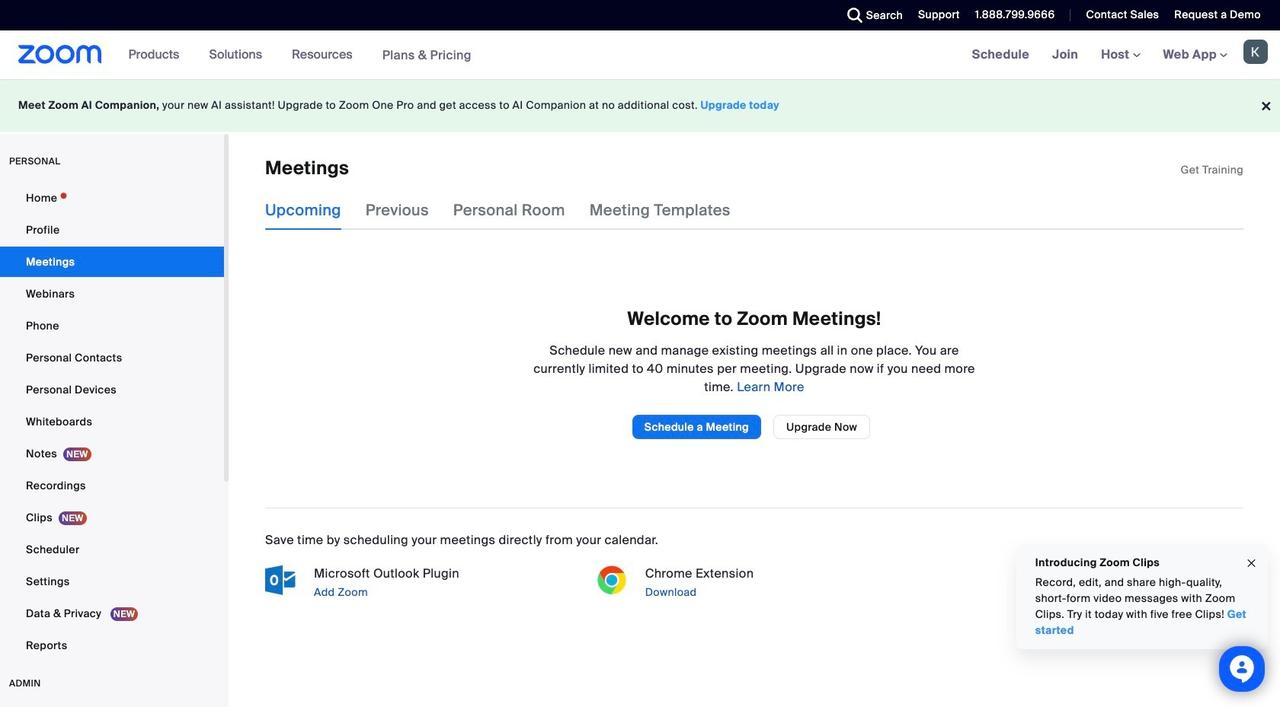 Task type: vqa. For each thing, say whether or not it's contained in the screenshot.
the & to the right
no



Task type: describe. For each thing, give the bounding box(es) containing it.
personal menu menu
[[0, 183, 224, 663]]

profile picture image
[[1244, 40, 1268, 64]]

tabs of meeting tab list
[[265, 191, 755, 230]]

zoom logo image
[[18, 45, 102, 64]]

product information navigation
[[117, 30, 483, 80]]

meetings navigation
[[961, 30, 1280, 80]]



Task type: locate. For each thing, give the bounding box(es) containing it.
application
[[1181, 162, 1244, 178]]

banner
[[0, 30, 1280, 80]]

close image
[[1246, 555, 1258, 573]]

footer
[[0, 79, 1280, 132]]



